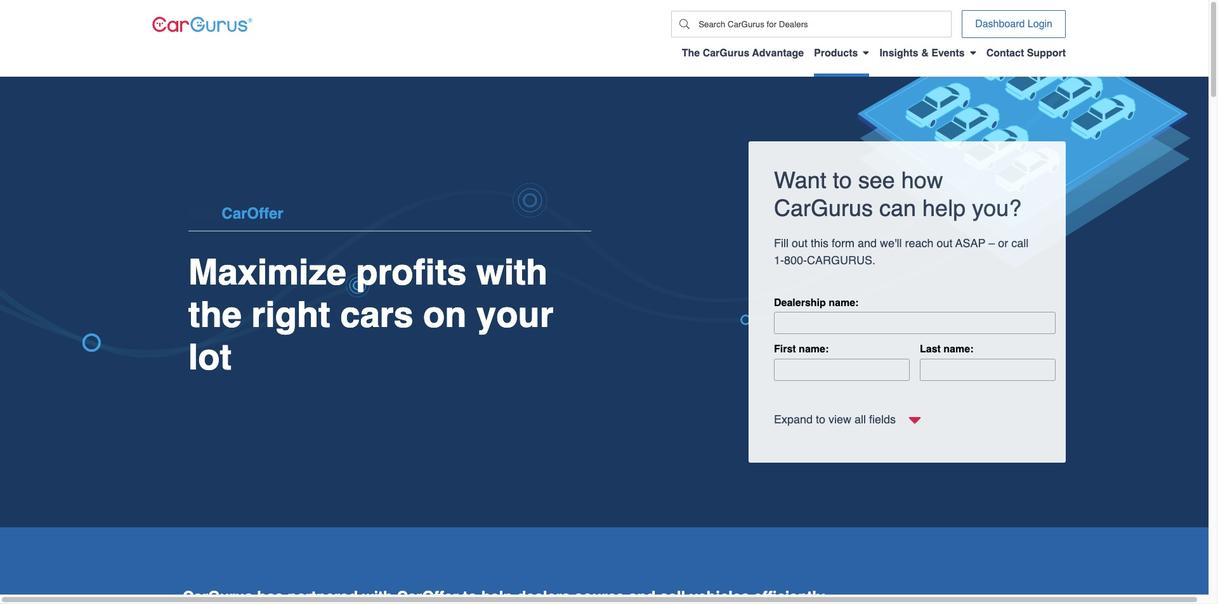 Task type: vqa. For each thing, say whether or not it's contained in the screenshot.
the leftmost To
yes



Task type: locate. For each thing, give the bounding box(es) containing it.
name:
[[829, 297, 859, 309], [799, 344, 829, 355], [944, 344, 974, 355]]

to left view
[[816, 413, 826, 427]]

cargurus inside want to see how cargurus can help you?
[[774, 195, 873, 221]]

caroffer
[[222, 205, 283, 223]]

0 vertical spatial cargurus
[[703, 48, 750, 59]]

1 horizontal spatial to
[[833, 168, 852, 194]]

support
[[1027, 48, 1066, 59]]

1 vertical spatial to
[[816, 413, 826, 427]]

1 vertical spatial cargurus
[[774, 195, 873, 221]]

cargurus right the
[[703, 48, 750, 59]]

form
[[832, 237, 855, 250]]

cargurus
[[703, 48, 750, 59], [774, 195, 873, 221]]

name: down cargurus.
[[829, 297, 859, 309]]

to
[[833, 168, 852, 194], [816, 413, 826, 427]]

0 horizontal spatial cargurus
[[703, 48, 750, 59]]

name: right "first"
[[799, 344, 829, 355]]

name: for last name:
[[944, 344, 974, 355]]

first
[[774, 344, 796, 355]]

0 horizontal spatial out
[[792, 237, 808, 250]]

insights & events
[[880, 48, 965, 59]]

lot
[[188, 338, 232, 378]]

all
[[855, 413, 866, 427]]

see
[[858, 168, 895, 194]]

this
[[811, 237, 829, 250]]

to for expand
[[816, 413, 826, 427]]

maximize profits with the right cars on your lot
[[188, 252, 554, 378]]

1 horizontal spatial out
[[937, 237, 953, 250]]

&
[[922, 48, 929, 59]]

cargurus up this
[[774, 195, 873, 221]]

dashboard
[[975, 18, 1025, 30]]

name: right last
[[944, 344, 974, 355]]

advantage
[[752, 48, 804, 59]]

insights
[[880, 48, 919, 59]]

the cargurus advantage link
[[682, 48, 804, 67]]

dealership
[[774, 297, 826, 309]]

dashboard login button
[[962, 10, 1066, 38]]

expand to view all fields button
[[774, 410, 921, 430]]

0 vertical spatial to
[[833, 168, 852, 194]]

reach
[[905, 237, 934, 250]]

out
[[792, 237, 808, 250], [937, 237, 953, 250]]

1-
[[774, 254, 784, 267]]

cargurus logo image
[[152, 16, 253, 32]]

with
[[477, 252, 548, 293]]

to left see
[[833, 168, 852, 194]]

dashboard login
[[975, 18, 1053, 30]]

the
[[682, 48, 700, 59]]

out right "reach"
[[937, 237, 953, 250]]

1 horizontal spatial cargurus
[[774, 195, 873, 221]]

the cargurus advantage
[[682, 48, 804, 59]]

last name:
[[920, 344, 974, 355]]

out up 800- at the top right of page
[[792, 237, 808, 250]]

can
[[880, 195, 916, 221]]

name: for first name:
[[799, 344, 829, 355]]

Last name: text field
[[920, 359, 1056, 381]]

you?
[[972, 195, 1022, 221]]

2 out from the left
[[937, 237, 953, 250]]

to inside want to see how cargurus can help you?
[[833, 168, 852, 194]]

to inside button
[[816, 413, 826, 427]]

contact
[[987, 48, 1024, 59]]

how
[[902, 168, 944, 194]]

call
[[1012, 237, 1029, 250]]

cargurus logo link
[[152, 16, 253, 32]]

we'll
[[880, 237, 902, 250]]

want
[[774, 168, 827, 194]]

your
[[477, 295, 554, 336]]

0 horizontal spatial to
[[816, 413, 826, 427]]

contact support link
[[987, 48, 1066, 67]]

events
[[932, 48, 965, 59]]



Task type: describe. For each thing, give the bounding box(es) containing it.
and
[[858, 237, 877, 250]]

the
[[188, 295, 242, 336]]

First name: text field
[[774, 359, 910, 381]]

caret down image
[[970, 48, 976, 58]]

expand
[[774, 413, 813, 427]]

fill out this form and we'll reach out asap – or call 1-800-cargurus.
[[774, 237, 1029, 267]]

right
[[252, 295, 330, 336]]

expand to view all fields
[[774, 413, 896, 427]]

help
[[923, 195, 966, 221]]

last
[[920, 344, 941, 355]]

contact support
[[987, 48, 1066, 59]]

–
[[989, 237, 995, 250]]

products
[[814, 48, 858, 59]]

asap
[[956, 237, 986, 250]]

Dealership name: text field
[[774, 312, 1056, 335]]

login
[[1028, 18, 1053, 30]]

cargurus.
[[807, 254, 876, 267]]

Search CarGurus for Dealers search field
[[697, 12, 951, 36]]

to for want
[[833, 168, 852, 194]]

caret down image
[[863, 48, 870, 58]]

profits
[[356, 252, 467, 293]]

maximize
[[188, 252, 346, 293]]

dealership name:
[[774, 297, 859, 309]]

fill
[[774, 237, 789, 250]]

on
[[423, 295, 467, 336]]

1 out from the left
[[792, 237, 808, 250]]

name: for dealership name:
[[829, 297, 859, 309]]

fields
[[869, 413, 896, 427]]

first name:
[[774, 344, 829, 355]]

800-
[[784, 254, 807, 267]]

or
[[998, 237, 1009, 250]]

search image
[[680, 19, 690, 29]]

want to see how cargurus can help you?
[[774, 168, 1022, 221]]

cars
[[340, 295, 413, 336]]

view
[[829, 413, 852, 427]]



